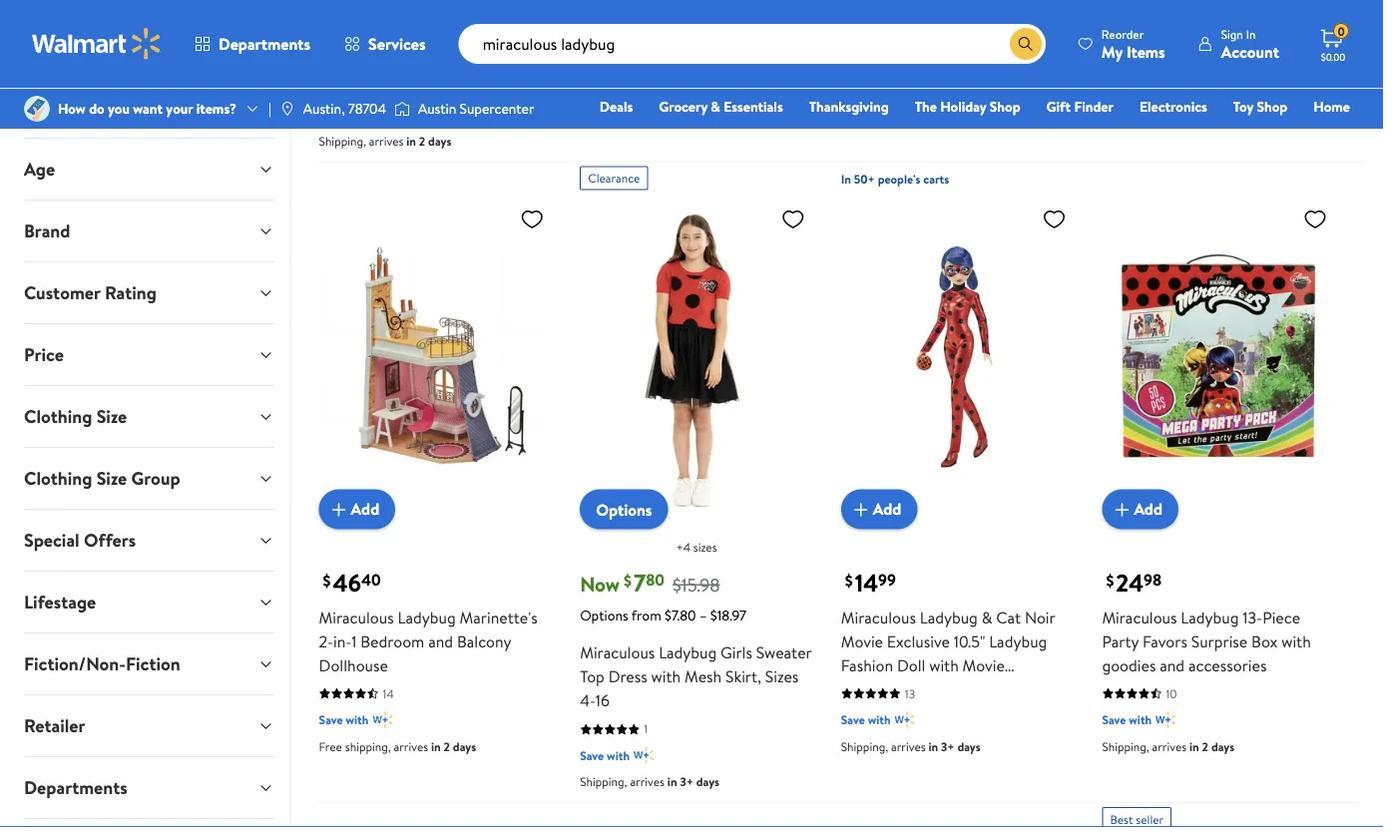 Task type: describe. For each thing, give the bounding box(es) containing it.
doll inside 'miraculous mission accomplished ladybug and cat noir doll playset, 4 pieces'
[[734, 25, 762, 47]]

with down goodies
[[1129, 712, 1152, 728]]

shipping, for and
[[606, 104, 652, 121]]

flip
[[976, 1, 1001, 23]]

$15.98
[[673, 573, 720, 597]]

thanksgiving
[[809, 97, 889, 116]]

ladybug inside miraculous ladybug marinette's 2-in-1 bedroom and balcony dollhouse
[[398, 606, 456, 628]]

save with for 46
[[319, 712, 369, 728]]

top
[[580, 666, 605, 688]]

and inside miraculous ladybug marinette's 2-in-1 bedroom and balcony dollhouse
[[428, 630, 453, 652]]

options inside options link
[[596, 498, 652, 520]]

clothing size group button
[[8, 448, 290, 509]]

$ for 14
[[845, 570, 853, 592]]

and inside miraculous ladybug 13-piece party favors surprise box with goodies and accessories
[[1160, 654, 1185, 676]]

cat inside the miraculous ladybug & cat noir movie exclusive 10.5" ladybug fashion doll with movie accessory
[[996, 606, 1021, 628]]

$ 24 98
[[1106, 566, 1162, 600]]

walmart plus image
[[634, 745, 654, 765]]

age tab
[[8, 138, 290, 199]]

with right the austin,
[[346, 106, 369, 123]]

0
[[1338, 23, 1345, 40]]

$0.00
[[1321, 50, 1346, 63]]

 image for austin, 78704
[[279, 101, 295, 117]]

40
[[361, 569, 381, 591]]

miraculous ladybug marinette's 2-in-1 bedroom and balcony dollhouse image
[[319, 198, 552, 513]]

walmart plus image for 46
[[373, 710, 393, 730]]

walmart plus image for 24
[[1156, 710, 1176, 730]]

0 vertical spatial &
[[711, 97, 721, 116]]

brand tab
[[8, 200, 290, 261]]

1 inside miraculous ladybug marinette's 2-in-1 bedroom and balcony dollhouse
[[352, 630, 357, 652]]

–
[[700, 605, 707, 625]]

retailer
[[24, 713, 85, 738]]

playset, inside 'miraculous mission accomplished ladybug and cat noir doll playset, 4 pieces'
[[580, 49, 633, 70]]

options link
[[580, 489, 668, 529]]

shipping, for doll
[[867, 80, 913, 97]]

mesh
[[685, 666, 722, 688]]

surprise inside miraculous ladybug 13-piece party favors surprise box with goodies and accessories
[[1192, 630, 1248, 652]]

sign in to add to favorites list, miraculous ladybug marinette's 2-in-1 bedroom and balcony dollhouse image
[[520, 206, 544, 231]]

99
[[878, 569, 896, 591]]

rating
[[105, 280, 157, 305]]

finder
[[1074, 97, 1114, 116]]

|
[[269, 99, 271, 118]]

surprise inside miraculous ladybug, 4-1 surprise miraball, toys for kids with collectible character metal ball, kwami plush, glittery stickers and white ribbon, wyncor
[[488, 1, 545, 23]]

from
[[632, 605, 661, 625]]

clothing size button
[[8, 386, 290, 447]]

13
[[905, 685, 915, 702]]

walmart+
[[1291, 125, 1350, 144]]

80
[[646, 569, 665, 591]]

shipping, down dollhouse
[[345, 738, 391, 755]]

debit
[[1231, 125, 1265, 144]]

your
[[166, 99, 193, 118]]

miraculous lady noir ladybug fashion doll action figure bandai 39907
[[1102, 1, 1334, 70]]

1 vertical spatial movie
[[963, 654, 1005, 676]]

miraculous for doll
[[1102, 1, 1177, 23]]

10
[[1166, 685, 1177, 702]]

4- inside miraculous ladybug girls sweater top dress with mesh skirt, sizes 4-16
[[580, 690, 596, 712]]

miraculous ladybug & cat noir movie exclusive 10.5" ladybug fashion doll with movie accessory
[[841, 606, 1055, 700]]

3+ for figure
[[1227, 104, 1241, 121]]

dress
[[609, 666, 648, 688]]

ladybug right 10.5"
[[989, 630, 1047, 652]]

free for miraculous mission accomplished ladybug and cat noir doll playset, 4 pieces
[[580, 104, 603, 121]]

 image for how do you want your items?
[[24, 96, 50, 122]]

free down dollhouse
[[319, 738, 342, 755]]

clothing size tab
[[8, 386, 290, 447]]

78704
[[348, 99, 386, 118]]

miraculous fashion flip ladybug doll playset, 2 pieces
[[841, 1, 1063, 47]]

reorder my items
[[1102, 25, 1166, 62]]

options inside now $ 7 80 $15.98 options from $7.80 – $18.97
[[580, 605, 629, 625]]

sign in to add to favorites list, miraculous ladybug & cat noir movie exclusive 10.5" ladybug fashion doll with movie accessory image
[[1042, 206, 1066, 231]]

Search search field
[[459, 24, 1046, 64]]

account
[[1221, 40, 1280, 62]]

toy shop link
[[1225, 96, 1297, 117]]

customer rating
[[24, 280, 157, 305]]

2 horizontal spatial 1
[[644, 720, 648, 737]]

ladybug inside miraculous ladybug 13-piece party favors surprise box with goodies and accessories
[[1181, 606, 1239, 628]]

clothing size group tab
[[8, 448, 290, 509]]

shipping, down austin, 78704 at the left of page
[[319, 132, 366, 149]]

thanksgiving link
[[800, 96, 898, 117]]

save for 14
[[841, 712, 865, 728]]

grocery & essentials link
[[650, 96, 792, 117]]

ladybug,
[[398, 1, 460, 23]]

gift finder link
[[1038, 96, 1123, 117]]

10.5"
[[954, 630, 986, 652]]

in inside sign in account
[[1246, 25, 1256, 42]]

services button
[[327, 20, 443, 68]]

search icon image
[[1018, 36, 1034, 52]]

with down accessory
[[868, 712, 891, 728]]

sign in to add to favorites list, miraculous ladybug girls sweater top dress with mesh skirt, sizes 4-16 image
[[781, 206, 805, 231]]

toy shop
[[1234, 97, 1288, 116]]

with inside miraculous ladybug, 4-1 surprise miraball, toys for kids with collectible character metal ball, kwami plush, glittery stickers and white ribbon, wyncor
[[471, 25, 501, 47]]

sign
[[1221, 25, 1244, 42]]

gift
[[1047, 97, 1071, 116]]

home fashion
[[1048, 97, 1350, 144]]

how do you want your items?
[[58, 99, 237, 118]]

miraculous ladybug & cat noir movie exclusive 10.5" ladybug fashion doll with movie accessory image
[[841, 198, 1074, 513]]

accessories
[[1189, 654, 1267, 676]]

miraculous ladybug marinette's 2-in-1 bedroom and balcony dollhouse
[[319, 606, 538, 676]]

services
[[368, 33, 426, 55]]

noir inside 'miraculous mission accomplished ladybug and cat noir doll playset, 4 pieces'
[[699, 25, 730, 47]]

$18.97
[[711, 605, 747, 625]]

0 vertical spatial shipping, arrives in 2 days
[[319, 132, 452, 149]]

4
[[637, 49, 647, 70]]

departments inside tab
[[24, 775, 127, 800]]

one
[[1197, 125, 1227, 144]]

miraculous for 1
[[319, 606, 394, 628]]

speed
[[24, 94, 72, 119]]

fiction/non-fiction tab
[[8, 633, 290, 694]]

piece
[[1263, 606, 1301, 628]]

miraculous for dress
[[580, 642, 655, 664]]

action
[[1191, 25, 1236, 47]]

4- inside miraculous ladybug, 4-1 surprise miraball, toys for kids with collectible character metal ball, kwami plush, glittery stickers and white ribbon, wyncor
[[463, 1, 479, 23]]

austin,
[[303, 99, 345, 118]]

now $ 7 80 $15.98 options from $7.80 – $18.97
[[580, 566, 747, 625]]

$ 46 40
[[323, 566, 381, 600]]

balcony
[[457, 630, 511, 652]]

save with down kwami
[[319, 106, 369, 123]]

items
[[1127, 40, 1166, 62]]

clothing size group
[[24, 466, 180, 491]]

67
[[644, 79, 656, 96]]

shipping, down accessory
[[841, 738, 888, 755]]

free for miraculous fashion flip ladybug doll playset, 2 pieces
[[841, 80, 864, 97]]

walmart plus image for 14
[[895, 710, 915, 730]]

2 add button from the left
[[841, 489, 918, 529]]

miraculous for movie
[[841, 606, 916, 628]]

girls
[[721, 642, 753, 664]]

ladybug inside miraculous lady noir ladybug fashion doll action figure bandai 39907
[[1267, 1, 1325, 23]]

16
[[596, 690, 610, 712]]

special offers button
[[8, 510, 290, 570]]

39907
[[1102, 49, 1146, 70]]

with inside the miraculous ladybug & cat noir movie exclusive 10.5" ladybug fashion doll with movie accessory
[[929, 654, 959, 676]]

0 vertical spatial movie
[[841, 630, 883, 652]]

shipping, for fashion
[[1128, 104, 1174, 121]]

austin, 78704
[[303, 99, 386, 118]]

cat inside 'miraculous mission accomplished ladybug and cat noir doll playset, 4 pieces'
[[671, 25, 695, 47]]

white
[[319, 96, 360, 118]]

1 vertical spatial shipping, arrives in 3+ days
[[580, 773, 720, 790]]

electronics
[[1140, 97, 1208, 116]]

add button for 46
[[319, 489, 395, 529]]

fiction/non-fiction button
[[8, 633, 290, 694]]

supercenter
[[460, 99, 534, 118]]

retailer button
[[8, 695, 290, 756]]

size for clothing size
[[96, 404, 127, 429]]

the holiday shop
[[915, 97, 1021, 116]]

fashion link
[[1039, 124, 1104, 145]]

favors
[[1143, 630, 1188, 652]]

lifestage tab
[[8, 571, 290, 632]]

deals
[[600, 97, 633, 116]]

with inside miraculous ladybug girls sweater top dress with mesh skirt, sizes 4-16
[[651, 666, 681, 688]]

fashion inside the miraculous ladybug & cat noir movie exclusive 10.5" ladybug fashion doll with movie accessory
[[841, 654, 893, 676]]

ladybug up 10.5"
[[920, 606, 978, 628]]

grocery & essentials
[[659, 97, 783, 116]]

gift finder
[[1047, 97, 1114, 116]]

2 inside miraculous fashion flip ladybug doll playset, 2 pieces
[[931, 25, 939, 47]]



Task type: vqa. For each thing, say whether or not it's contained in the screenshot.
The 'Estimated Total'
no



Task type: locate. For each thing, give the bounding box(es) containing it.
save with left walmart plus image
[[580, 747, 630, 764]]

plush,
[[367, 72, 408, 94]]

speed tab
[[8, 76, 290, 137]]

departments tab
[[8, 757, 290, 818]]

1 horizontal spatial 4-
[[580, 690, 596, 712]]

save with down dollhouse
[[319, 712, 369, 728]]

1 horizontal spatial add to cart image
[[1110, 497, 1134, 521]]

items?
[[196, 99, 237, 118]]

essentials
[[724, 97, 783, 116]]

walmart plus image down 10 at the bottom right of the page
[[1156, 710, 1176, 730]]

departments up |
[[219, 33, 311, 55]]

with left mesh
[[651, 666, 681, 688]]

fashion left flip
[[920, 1, 972, 23]]

$ inside $ 46 40
[[323, 570, 331, 592]]

shipping, arrives in 3+ days down walmart plus image
[[580, 773, 720, 790]]

clothing size
[[24, 404, 127, 429]]

2 add from the left
[[873, 498, 902, 520]]

free for miraculous lady noir ladybug fashion doll action figure bandai 39907
[[1102, 104, 1126, 121]]

customer
[[24, 280, 100, 305]]

add button for 24
[[1102, 489, 1179, 529]]

goodies
[[1102, 654, 1156, 676]]

0 horizontal spatial pieces
[[651, 49, 695, 70]]

save down dollhouse
[[319, 712, 343, 728]]

1 horizontal spatial add button
[[841, 489, 918, 529]]

0 vertical spatial 14
[[855, 566, 878, 600]]

special offers
[[24, 528, 136, 552]]

1 vertical spatial clothing
[[24, 466, 92, 491]]

doll down lady
[[1158, 25, 1187, 47]]

0 horizontal spatial in
[[841, 170, 851, 187]]

departments button
[[178, 20, 327, 68], [8, 757, 290, 818]]

0 horizontal spatial add to cart image
[[327, 497, 351, 521]]

0 vertical spatial size
[[96, 404, 127, 429]]

now
[[580, 570, 620, 598]]

 image
[[394, 99, 410, 119]]

free shipping, arrives in 3+ days
[[841, 80, 1006, 97], [580, 104, 744, 121], [1102, 104, 1267, 121]]

size for clothing size group
[[96, 466, 127, 491]]

0 horizontal spatial add
[[351, 498, 379, 520]]

1 horizontal spatial  image
[[279, 101, 295, 117]]

shop
[[990, 97, 1021, 116], [1257, 97, 1288, 116]]

customer rating tab
[[8, 262, 290, 323]]

0 horizontal spatial  image
[[24, 96, 50, 122]]

0 vertical spatial departments
[[219, 33, 311, 55]]

and up 4
[[642, 25, 667, 47]]

0 horizontal spatial &
[[711, 97, 721, 116]]

& inside the miraculous ladybug & cat noir movie exclusive 10.5" ladybug fashion doll with movie accessory
[[982, 606, 992, 628]]

1 horizontal spatial playset,
[[873, 25, 927, 47]]

brand button
[[8, 200, 290, 261]]

1 vertical spatial noir
[[1025, 606, 1055, 628]]

walmart image
[[32, 28, 162, 60]]

miraculous for miraball,
[[319, 1, 394, 23]]

0 vertical spatial cat
[[671, 25, 695, 47]]

ribbon,
[[364, 96, 416, 118]]

save left walmart plus image
[[580, 747, 604, 764]]

1 horizontal spatial add
[[873, 498, 902, 520]]

miraculous up reorder
[[1102, 1, 1177, 23]]

miraculous for favors
[[1102, 606, 1177, 628]]

miraculous up party
[[1102, 606, 1177, 628]]

miraculous ladybug 13-piece party favors surprise box with goodies and accessories
[[1102, 606, 1311, 676]]

free shipping, arrives in 3+ days down 67
[[580, 104, 744, 121]]

miraculous for playset,
[[841, 1, 916, 23]]

1 vertical spatial playset,
[[580, 49, 633, 70]]

free left the in the top of the page
[[841, 80, 864, 97]]

lifestage
[[24, 589, 96, 614]]

options up '7'
[[596, 498, 652, 520]]

walmart plus image down 13
[[895, 710, 915, 730]]

1 $ from the left
[[323, 570, 331, 592]]

miraculous up 4
[[580, 1, 655, 23]]

special offers tab
[[8, 510, 290, 570]]

0 horizontal spatial departments
[[24, 775, 127, 800]]

do
[[89, 99, 105, 118]]

1 horizontal spatial departments
[[219, 33, 311, 55]]

14 down add to cart image
[[855, 566, 878, 600]]

1 horizontal spatial cat
[[996, 606, 1021, 628]]

1 add button from the left
[[319, 489, 395, 529]]

2 horizontal spatial add button
[[1102, 489, 1179, 529]]

0 horizontal spatial surprise
[[488, 1, 545, 23]]

dollhouse
[[319, 654, 388, 676]]

0 horizontal spatial shipping, arrives in 3+ days
[[580, 773, 720, 790]]

surprise up the accessories in the right of the page
[[1192, 630, 1248, 652]]

with up free shipping, arrives in 2 days
[[346, 712, 369, 728]]

3 add from the left
[[1134, 498, 1163, 520]]

$ 14 99
[[845, 566, 896, 600]]

doll inside the miraculous ladybug & cat noir movie exclusive 10.5" ladybug fashion doll with movie accessory
[[897, 654, 926, 676]]

doll down accomplished
[[734, 25, 762, 47]]

pieces inside miraculous fashion flip ladybug doll playset, 2 pieces
[[943, 25, 987, 47]]

miraball,
[[319, 25, 378, 47]]

days
[[982, 80, 1006, 97], [721, 104, 744, 121], [1243, 104, 1267, 121], [428, 132, 452, 149], [453, 738, 476, 755], [958, 738, 981, 755], [1212, 738, 1235, 755], [696, 773, 720, 790]]

doll inside miraculous fashion flip ladybug doll playset, 2 pieces
[[841, 25, 870, 47]]

free up 'registry'
[[1102, 104, 1126, 121]]

3 add button from the left
[[1102, 489, 1179, 529]]

home link
[[1305, 96, 1359, 117]]

add for 46
[[351, 498, 379, 520]]

1 vertical spatial departments button
[[8, 757, 290, 818]]

options down now
[[580, 605, 629, 625]]

1 horizontal spatial shipping, arrives in 2 days
[[1102, 738, 1235, 755]]

2 clothing from the top
[[24, 466, 92, 491]]

age button
[[8, 138, 290, 199]]

ladybug up bandai
[[1267, 1, 1325, 23]]

1 horizontal spatial shop
[[1257, 97, 1288, 116]]

1 horizontal spatial surprise
[[1192, 630, 1248, 652]]

add to cart image up the 46
[[327, 497, 351, 521]]

save with down accessory
[[841, 712, 891, 728]]

and left balcony
[[428, 630, 453, 652]]

skirt,
[[726, 666, 762, 688]]

shop right holiday
[[990, 97, 1021, 116]]

0 horizontal spatial playset,
[[580, 49, 633, 70]]

one debit link
[[1189, 124, 1274, 145]]

clothing down price
[[24, 404, 92, 429]]

1 vertical spatial shipping, arrives in 2 days
[[1102, 738, 1235, 755]]

miraculous down the $ 14 99
[[841, 606, 916, 628]]

exclusive
[[887, 630, 950, 652]]

0 vertical spatial 1
[[479, 1, 484, 23]]

2 horizontal spatial add
[[1134, 498, 1163, 520]]

free shipping, arrives in 3+ days for playset,
[[841, 80, 1006, 97]]

ladybug inside miraculous ladybug girls sweater top dress with mesh skirt, sizes 4-16
[[659, 642, 717, 664]]

with
[[471, 25, 501, 47], [346, 106, 369, 123], [1282, 630, 1311, 652], [929, 654, 959, 676], [651, 666, 681, 688], [346, 712, 369, 728], [868, 712, 891, 728], [1129, 712, 1152, 728], [607, 747, 630, 764]]

shipping, arrives in 2 days down 10 at the bottom right of the page
[[1102, 738, 1235, 755]]

4 $ from the left
[[1106, 570, 1114, 592]]

clothing up special
[[24, 466, 92, 491]]

tab
[[8, 819, 290, 827]]

0 vertical spatial options
[[596, 498, 652, 520]]

0 horizontal spatial noir
[[699, 25, 730, 47]]

doll up thanksgiving
[[841, 25, 870, 47]]

kids
[[439, 25, 468, 47]]

1 horizontal spatial &
[[982, 606, 992, 628]]

2 size from the top
[[96, 466, 127, 491]]

free shipping, arrives in 3+ days for cat
[[580, 104, 744, 121]]

fashion inside miraculous lady noir ladybug fashion doll action figure bandai 39907
[[1102, 25, 1154, 47]]

1 horizontal spatial noir
[[1025, 606, 1055, 628]]

14 down dollhouse
[[383, 685, 394, 702]]

 image right |
[[279, 101, 295, 117]]

1 add from the left
[[351, 498, 379, 520]]

departments down retailer
[[24, 775, 127, 800]]

clothing for clothing size
[[24, 404, 92, 429]]

save down goodies
[[1102, 712, 1126, 728]]

0 horizontal spatial add button
[[319, 489, 395, 529]]

miraculous
[[319, 1, 394, 23], [580, 1, 655, 23], [841, 1, 916, 23], [1102, 1, 1177, 23], [319, 606, 394, 628], [841, 606, 916, 628], [1102, 606, 1177, 628], [580, 642, 655, 664]]

price tab
[[8, 324, 290, 385]]

kwami
[[319, 72, 363, 94]]

bandai
[[1288, 25, 1334, 47]]

0 vertical spatial in
[[1246, 25, 1256, 42]]

 image
[[24, 96, 50, 122], [279, 101, 295, 117]]

pieces inside 'miraculous mission accomplished ladybug and cat noir doll playset, 4 pieces'
[[651, 49, 695, 70]]

0 horizontal spatial shop
[[990, 97, 1021, 116]]

shipping, down 16
[[580, 773, 627, 790]]

miraculous inside miraculous fashion flip ladybug doll playset, 2 pieces
[[841, 1, 916, 23]]

1 horizontal spatial 1
[[479, 1, 484, 23]]

holiday
[[940, 97, 987, 116]]

pieces right 4
[[651, 49, 695, 70]]

save for 24
[[1102, 712, 1126, 728]]

2 $ from the left
[[624, 570, 632, 592]]

0 horizontal spatial 14
[[383, 685, 394, 702]]

ball,
[[514, 49, 543, 70]]

0 vertical spatial 4-
[[463, 1, 479, 23]]

free shipping, arrives in 3+ days for doll
[[1102, 104, 1267, 121]]

miraculous up in-
[[319, 606, 394, 628]]

shipping, arrives in 2 days down the ribbon,
[[319, 132, 452, 149]]

$ for 46
[[323, 570, 331, 592]]

98
[[1144, 569, 1162, 591]]

4- down top
[[580, 690, 596, 712]]

noir
[[1223, 1, 1263, 23]]

1 vertical spatial &
[[982, 606, 992, 628]]

with inside miraculous ladybug 13-piece party favors surprise box with goodies and accessories
[[1282, 630, 1311, 652]]

0 vertical spatial playset,
[[873, 25, 927, 47]]

$ inside the $ 14 99
[[845, 570, 853, 592]]

save with for 14
[[841, 712, 891, 728]]

4-
[[463, 1, 479, 23], [580, 690, 596, 712]]

playset, inside miraculous fashion flip ladybug doll playset, 2 pieces
[[873, 25, 927, 47]]

fashion inside miraculous fashion flip ladybug doll playset, 2 pieces
[[920, 1, 972, 23]]

3 $ from the left
[[845, 570, 853, 592]]

fiction
[[126, 651, 180, 676]]

and inside miraculous ladybug, 4-1 surprise miraball, toys for kids with collectible character metal ball, kwami plush, glittery stickers and white ribbon, wyncor
[[527, 72, 552, 94]]

0 horizontal spatial 4-
[[463, 1, 479, 23]]

1 shop from the left
[[990, 97, 1021, 116]]

with down piece
[[1282, 630, 1311, 652]]

shipping, arrives in 3+ days down 13
[[841, 738, 981, 755]]

5
[[1166, 79, 1173, 96]]

size inside 'clothing size' dropdown button
[[96, 404, 127, 429]]

miraculous inside miraculous lady noir ladybug fashion doll action figure bandai 39907
[[1102, 1, 1177, 23]]

stickers
[[469, 72, 523, 94]]

1 add to cart image from the left
[[327, 497, 351, 521]]

the
[[915, 97, 937, 116]]

3+ for doll
[[705, 104, 718, 121]]

1 vertical spatial pieces
[[651, 49, 695, 70]]

1 vertical spatial options
[[580, 605, 629, 625]]

2 add to cart image from the left
[[1110, 497, 1134, 521]]

$ left the 46
[[323, 570, 331, 592]]

shipping, down 25
[[867, 80, 913, 97]]

$
[[323, 570, 331, 592], [624, 570, 632, 592], [845, 570, 853, 592], [1106, 570, 1114, 592]]

sizes
[[765, 666, 799, 688]]

movie down 10.5"
[[963, 654, 1005, 676]]

1 vertical spatial size
[[96, 466, 127, 491]]

fashion inside home fashion
[[1048, 125, 1095, 144]]

1 horizontal spatial free shipping, arrives in 3+ days
[[841, 80, 1006, 97]]

speed button
[[8, 76, 290, 137]]

add to cart image
[[849, 497, 873, 521]]

ladybug up bedroom
[[398, 606, 456, 628]]

1 horizontal spatial 14
[[855, 566, 878, 600]]

add to cart image for 46
[[327, 497, 351, 521]]

group
[[131, 466, 180, 491]]

how
[[58, 99, 86, 118]]

save with for 24
[[1102, 712, 1152, 728]]

1 vertical spatial surprise
[[1192, 630, 1248, 652]]

ladybug up search icon
[[1005, 1, 1063, 23]]

$ left 99
[[845, 570, 853, 592]]

0 vertical spatial noir
[[699, 25, 730, 47]]

want
[[133, 99, 163, 118]]

add to cart image
[[327, 497, 351, 521], [1110, 497, 1134, 521]]

offers
[[84, 528, 136, 552]]

with left walmart plus image
[[607, 747, 630, 764]]

1 up dollhouse
[[352, 630, 357, 652]]

$ left '7'
[[624, 570, 632, 592]]

reorder
[[1102, 25, 1144, 42]]

miraculous inside the miraculous ladybug & cat noir movie exclusive 10.5" ladybug fashion doll with movie accessory
[[841, 606, 916, 628]]

austin
[[418, 99, 456, 118]]

add up 99
[[873, 498, 902, 520]]

home
[[1314, 97, 1350, 116]]

departments button up |
[[178, 20, 327, 68]]

add up 40
[[351, 498, 379, 520]]

retailer tab
[[8, 695, 290, 756]]

surprise up ball,
[[488, 1, 545, 23]]

clothing inside dropdown button
[[24, 466, 92, 491]]

add for 24
[[1134, 498, 1163, 520]]

add to cart image for 24
[[1110, 497, 1134, 521]]

ladybug inside miraculous fashion flip ladybug doll playset, 2 pieces
[[1005, 1, 1063, 23]]

registry link
[[1112, 124, 1181, 145]]

1 vertical spatial 14
[[383, 685, 394, 702]]

clothing inside dropdown button
[[24, 404, 92, 429]]

and
[[642, 25, 667, 47], [527, 72, 552, 94], [428, 630, 453, 652], [1160, 654, 1185, 676]]

add button up 40
[[319, 489, 395, 529]]

2 vertical spatial 1
[[644, 720, 648, 737]]

3+ for pieces
[[966, 80, 979, 97]]

2 horizontal spatial free shipping, arrives in 3+ days
[[1102, 104, 1267, 121]]

$ for 24
[[1106, 570, 1114, 592]]

doll inside miraculous lady noir ladybug fashion doll action figure bandai 39907
[[1158, 25, 1187, 47]]

size up clothing size group
[[96, 404, 127, 429]]

fashion up 39907 at the top right of the page
[[1102, 25, 1154, 47]]

1 horizontal spatial shipping, arrives in 3+ days
[[841, 738, 981, 755]]

austin supercenter
[[418, 99, 534, 118]]

1 size from the top
[[96, 404, 127, 429]]

and inside 'miraculous mission accomplished ladybug and cat noir doll playset, 4 pieces'
[[642, 25, 667, 47]]

clothing for clothing size group
[[24, 466, 92, 491]]

playset, up 25
[[873, 25, 927, 47]]

doll down the "exclusive"
[[897, 654, 926, 676]]

carts
[[924, 170, 949, 187]]

free up clearance
[[580, 104, 603, 121]]

sweater
[[756, 642, 812, 664]]

miraculous inside miraculous ladybug, 4-1 surprise miraball, toys for kids with collectible character metal ball, kwami plush, glittery stickers and white ribbon, wyncor
[[319, 1, 394, 23]]

price
[[24, 342, 64, 367]]

miraculous inside miraculous ladybug girls sweater top dress with mesh skirt, sizes 4-16
[[580, 642, 655, 664]]

add button up 98
[[1102, 489, 1179, 529]]

+4 sizes
[[676, 539, 717, 556]]

in-
[[333, 630, 352, 652]]

miraculous ladybug girls sweater top dress with mesh skirt, sizes 4-16 image
[[580, 198, 813, 513]]

add button up 99
[[841, 489, 918, 529]]

and down ball,
[[527, 72, 552, 94]]

25
[[905, 55, 918, 72]]

miraculous inside miraculous ladybug 13-piece party favors surprise box with goodies and accessories
[[1102, 606, 1177, 628]]

size left group
[[96, 466, 127, 491]]

walmart+ link
[[1282, 124, 1359, 145]]

1 clothing from the top
[[24, 404, 92, 429]]

add up 98
[[1134, 498, 1163, 520]]

0 vertical spatial departments button
[[178, 20, 327, 68]]

0 vertical spatial pieces
[[943, 25, 987, 47]]

with down the "exclusive"
[[929, 654, 959, 676]]

and down favors
[[1160, 654, 1185, 676]]

miraculous up 'miraball,'
[[319, 1, 394, 23]]

walmart plus image down plush,
[[373, 104, 393, 124]]

miraculous up 25
[[841, 1, 916, 23]]

& up 10.5"
[[982, 606, 992, 628]]

1 vertical spatial in
[[841, 170, 851, 187]]

miraculous inside 'miraculous mission accomplished ladybug and cat noir doll playset, 4 pieces'
[[580, 1, 655, 23]]

walmart plus image up free shipping, arrives in 2 days
[[373, 710, 393, 730]]

2-
[[319, 630, 333, 652]]

grocery
[[659, 97, 708, 116]]

0 horizontal spatial free shipping, arrives in 3+ days
[[580, 104, 744, 121]]

pieces
[[943, 25, 987, 47], [651, 49, 695, 70]]

1 inside miraculous ladybug, 4-1 surprise miraball, toys for kids with collectible character metal ball, kwami plush, glittery stickers and white ribbon, wyncor
[[479, 1, 484, 23]]

miraculous ladybug 13-piece party favors surprise box with goodies and accessories image
[[1102, 198, 1335, 513]]

0 horizontal spatial shipping, arrives in 2 days
[[319, 132, 452, 149]]

1 vertical spatial 4-
[[580, 690, 596, 712]]

registry
[[1121, 125, 1172, 144]]

2
[[931, 25, 939, 47], [383, 79, 389, 96], [419, 132, 425, 149], [444, 738, 450, 755], [1202, 738, 1209, 755]]

0 horizontal spatial 1
[[352, 630, 357, 652]]

ladybug left 13-
[[1181, 606, 1239, 628]]

1 vertical spatial departments
[[24, 775, 127, 800]]

shipping, up registry link
[[1128, 104, 1174, 121]]

$7.80
[[665, 605, 696, 625]]

4- up kids on the top of page
[[463, 1, 479, 23]]

shipping, down 67
[[606, 104, 652, 121]]

 image left "how" at left
[[24, 96, 50, 122]]

people's
[[878, 170, 921, 187]]

0 horizontal spatial movie
[[841, 630, 883, 652]]

with up metal
[[471, 25, 501, 47]]

24
[[1116, 566, 1144, 600]]

metal
[[471, 49, 510, 70]]

0 vertical spatial shipping, arrives in 3+ days
[[841, 738, 981, 755]]

shop right toy
[[1257, 97, 1288, 116]]

free shipping, arrives in 3+ days down 5
[[1102, 104, 1267, 121]]

0 horizontal spatial cat
[[671, 25, 695, 47]]

customer rating button
[[8, 262, 290, 323]]

ladybug inside 'miraculous mission accomplished ladybug and cat noir doll playset, 4 pieces'
[[580, 25, 638, 47]]

$ inside now $ 7 80 $15.98 options from $7.80 – $18.97
[[624, 570, 632, 592]]

glittery
[[412, 72, 465, 94]]

1 vertical spatial 1
[[352, 630, 357, 652]]

accomplished
[[714, 1, 811, 23]]

miraculous for cat
[[580, 1, 655, 23]]

Walmart Site-Wide search field
[[459, 24, 1046, 64]]

1 horizontal spatial movie
[[963, 654, 1005, 676]]

walmart plus image
[[373, 104, 393, 124], [373, 710, 393, 730], [895, 710, 915, 730], [1156, 710, 1176, 730]]

mission
[[659, 1, 710, 23]]

sign in to add to favorites list, miraculous ladybug 13-piece party favors surprise box with goodies and accessories image
[[1304, 206, 1327, 231]]

$ inside the $ 24 98
[[1106, 570, 1114, 592]]

save for 46
[[319, 712, 343, 728]]

shipping, down goodies
[[1102, 738, 1150, 755]]

2 shop from the left
[[1257, 97, 1288, 116]]

free shipping, arrives in 3+ days down 25
[[841, 80, 1006, 97]]

in right sign
[[1246, 25, 1256, 42]]

0 vertical spatial clothing
[[24, 404, 92, 429]]

save down accessory
[[841, 712, 865, 728]]

1 vertical spatial cat
[[996, 606, 1021, 628]]

0 vertical spatial surprise
[[488, 1, 545, 23]]

size inside clothing size group dropdown button
[[96, 466, 127, 491]]

46
[[333, 566, 361, 600]]

noir inside the miraculous ladybug & cat noir movie exclusive 10.5" ladybug fashion doll with movie accessory
[[1025, 606, 1055, 628]]

1 up walmart plus image
[[644, 720, 648, 737]]

miraculous inside miraculous ladybug marinette's 2-in-1 bedroom and balcony dollhouse
[[319, 606, 394, 628]]

& right 'grocery'
[[711, 97, 721, 116]]

1 horizontal spatial in
[[1246, 25, 1256, 42]]

1 horizontal spatial pieces
[[943, 25, 987, 47]]

ladybug up 4
[[580, 25, 638, 47]]

save down kwami
[[319, 106, 343, 123]]

my
[[1102, 40, 1123, 62]]



